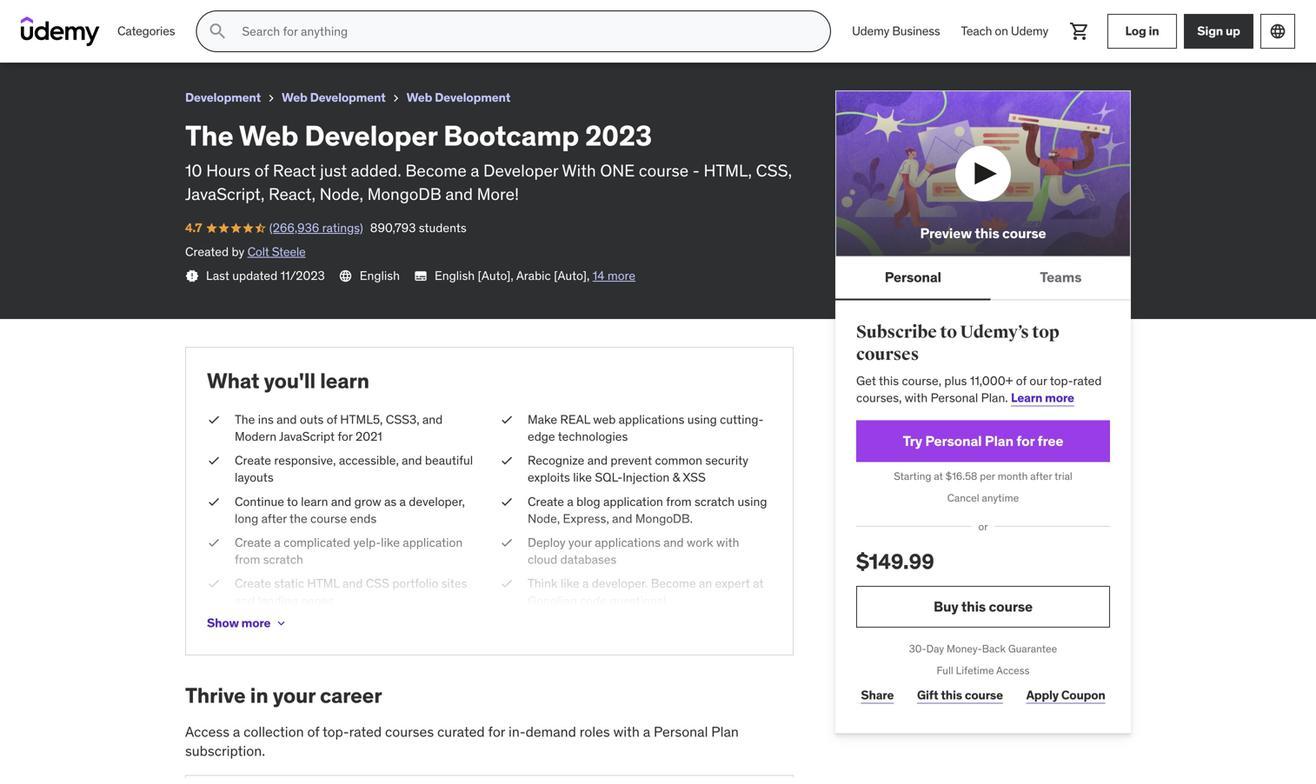 Task type: locate. For each thing, give the bounding box(es) containing it.
of
[[255, 160, 269, 181], [1016, 373, 1027, 389], [327, 412, 337, 427], [307, 723, 320, 741]]

become
[[406, 160, 467, 181], [651, 576, 696, 592]]

xsmall image for create a complicated yelp-like application from scratch
[[207, 534, 221, 551]]

like up blog
[[573, 470, 592, 485]]

0 horizontal spatial development
[[185, 90, 261, 105]]

get this course, plus 11,000+ of our top-rated courses, with personal plan.
[[857, 373, 1102, 406]]

the for the web developer bootcamp 2023 10 hours of react just added. become a developer with one course - html, css, javascript, react, node, mongodb and more!
[[185, 118, 234, 153]]

just
[[320, 160, 347, 181]]

1 vertical spatial (266,936 ratings)
[[269, 220, 363, 236]]

2 vertical spatial with
[[614, 723, 640, 741]]

at inside think like a developer.  become an expert at googling code questions!
[[753, 576, 764, 592]]

using down security
[[738, 494, 767, 509]]

of right outs
[[327, 412, 337, 427]]

developer for the web developer bootcamp 2023
[[74, 7, 142, 25]]

xsmall image for the ins and outs of html5, css3, and modern javascript for 2021
[[207, 411, 221, 428]]

in right log
[[1149, 23, 1160, 39]]

1 horizontal spatial (266,936 ratings)
[[269, 220, 363, 236]]

the inside "the web developer bootcamp 2023 10 hours of react just added. become a developer with one course - html, css, javascript, react, node, mongodb and more!"
[[185, 118, 234, 153]]

2 web development from the left
[[407, 90, 511, 105]]

web development up just
[[282, 90, 386, 105]]

0 vertical spatial top-
[[1050, 373, 1074, 389]]

node, down just
[[320, 183, 364, 204]]

learn for you'll
[[320, 368, 369, 394]]

at right expert
[[753, 576, 764, 592]]

deploy your applications and work with cloud databases
[[528, 535, 740, 568]]

2 horizontal spatial the
[[235, 412, 255, 427]]

890,793 down mongodb at the left top
[[370, 220, 416, 236]]

personal right roles
[[654, 723, 708, 741]]

0 horizontal spatial web development link
[[282, 87, 386, 109]]

rated
[[1074, 373, 1102, 389], [349, 723, 382, 741]]

the
[[14, 7, 38, 25], [185, 118, 234, 153], [235, 412, 255, 427]]

a left blog
[[567, 494, 574, 509]]

xsmall image for create responsive, accessible, and beautiful layouts
[[207, 452, 221, 469]]

on
[[995, 23, 1009, 39]]

courses,
[[857, 390, 902, 406]]

technologies
[[558, 429, 628, 444]]

Search for anything text field
[[239, 17, 810, 46]]

create inside create static html and css portfolio sites and landing pages
[[235, 576, 271, 592]]

xsmall image inside "show more" button
[[274, 617, 288, 630]]

starting
[[894, 470, 932, 483]]

udemy's
[[961, 322, 1029, 343]]

and left grow
[[331, 494, 352, 509]]

mongodb.
[[636, 511, 693, 527]]

more for show more
[[241, 615, 271, 631]]

1 horizontal spatial top-
[[1050, 373, 1074, 389]]

2 web development link from the left
[[407, 87, 511, 109]]

0 vertical spatial application
[[604, 494, 663, 509]]

bootcamp inside "the web developer bootcamp 2023 10 hours of react just added. become a developer with one course - html, css, javascript, react, node, mongodb and more!"
[[444, 118, 579, 153]]

0 horizontal spatial 2023
[[216, 7, 250, 25]]

more
[[608, 268, 636, 284], [1045, 390, 1075, 406], [241, 615, 271, 631]]

recognize
[[528, 453, 585, 468]]

0 vertical spatial scratch
[[695, 494, 735, 509]]

and up 'deploy your applications and work with cloud databases'
[[612, 511, 633, 527]]

1 horizontal spatial web development
[[407, 90, 511, 105]]

2 udemy from the left
[[1011, 23, 1049, 39]]

after left trial
[[1031, 470, 1053, 483]]

starting at $16.58 per month after trial cancel anytime
[[894, 470, 1073, 505]]

1 horizontal spatial for
[[488, 723, 505, 741]]

in-
[[509, 723, 526, 741]]

your up 'collection'
[[273, 683, 316, 709]]

(266,936 ratings) up steele
[[269, 220, 363, 236]]

0 vertical spatial after
[[1031, 470, 1053, 483]]

1 horizontal spatial your
[[569, 535, 592, 551]]

0 horizontal spatial (266,936 ratings)
[[51, 30, 145, 46]]

access
[[997, 664, 1030, 677], [185, 723, 230, 741]]

1 horizontal spatial scratch
[[695, 494, 735, 509]]

english right closed captions image
[[435, 268, 475, 284]]

access inside 30-day money-back guarantee full lifetime access
[[997, 664, 1030, 677]]

xsmall image
[[389, 91, 403, 105], [185, 269, 199, 283], [207, 411, 221, 428], [500, 493, 514, 510], [207, 534, 221, 551], [500, 534, 514, 551]]

in
[[1149, 23, 1160, 39], [250, 683, 268, 709]]

long
[[235, 511, 258, 527]]

0 vertical spatial 890,793
[[152, 30, 198, 46]]

after inside continue to learn and grow as a developer, long after the course ends
[[261, 511, 287, 527]]

course up back
[[989, 598, 1033, 616]]

and left beautiful
[[402, 453, 422, 468]]

of right 'collection'
[[307, 723, 320, 741]]

development
[[185, 90, 261, 105], [310, 90, 386, 105], [435, 90, 511, 105]]

continue
[[235, 494, 284, 509]]

like
[[573, 470, 592, 485], [381, 535, 400, 551], [561, 576, 580, 592]]

1 horizontal spatial to
[[940, 322, 957, 343]]

layouts
[[235, 470, 274, 485]]

1 vertical spatial become
[[651, 576, 696, 592]]

1 vertical spatial after
[[261, 511, 287, 527]]

more right 14 at top left
[[608, 268, 636, 284]]

0 horizontal spatial for
[[338, 429, 353, 444]]

1 horizontal spatial after
[[1031, 470, 1053, 483]]

1 horizontal spatial bootcamp
[[444, 118, 579, 153]]

1 vertical spatial 2023
[[585, 118, 652, 153]]

1 vertical spatial from
[[235, 552, 260, 568]]

with right work
[[717, 535, 740, 551]]

890,793
[[152, 30, 198, 46], [370, 220, 416, 236]]

applications
[[619, 412, 685, 427], [595, 535, 661, 551]]

1 horizontal spatial more
[[608, 268, 636, 284]]

a right roles
[[643, 723, 651, 741]]

scratch
[[695, 494, 735, 509], [263, 552, 303, 568]]

create up landing
[[235, 576, 271, 592]]

1 horizontal spatial development
[[310, 90, 386, 105]]

a up more!
[[471, 160, 480, 181]]

1 vertical spatial at
[[753, 576, 764, 592]]

after down continue
[[261, 511, 287, 527]]

0 vertical spatial 890,793 students
[[152, 30, 248, 46]]

1 horizontal spatial students
[[419, 220, 467, 236]]

outs
[[300, 412, 324, 427]]

1 horizontal spatial courses
[[857, 344, 919, 365]]

2023 for the web developer bootcamp 2023 10 hours of react just added. become a developer with one course - html, css, javascript, react, node, mongodb and more!
[[585, 118, 652, 153]]

2021
[[356, 429, 382, 444]]

learn up html5,
[[320, 368, 369, 394]]

create
[[235, 453, 271, 468], [528, 494, 564, 509], [235, 535, 271, 551], [235, 576, 271, 592]]

1 vertical spatial scratch
[[263, 552, 303, 568]]

and up sql-
[[588, 453, 608, 468]]

in up 'collection'
[[250, 683, 268, 709]]

become up mongodb at the left top
[[406, 160, 467, 181]]

1 vertical spatial (266,936
[[269, 220, 319, 236]]

from up mongodb.
[[666, 494, 692, 509]]

log
[[1126, 23, 1147, 39]]

of left our
[[1016, 373, 1027, 389]]

node, inside "the web developer bootcamp 2023 10 hours of react just added. become a developer with one course - html, css, javascript, react, node, mongodb and more!"
[[320, 183, 364, 204]]

your
[[569, 535, 592, 551], [273, 683, 316, 709]]

udemy left business on the top
[[852, 23, 890, 39]]

gift this course link
[[913, 678, 1008, 713]]

2 english from the left
[[435, 268, 475, 284]]

learn inside continue to learn and grow as a developer, long after the course ends
[[301, 494, 328, 509]]

at
[[934, 470, 944, 483], [753, 576, 764, 592]]

1 vertical spatial courses
[[385, 723, 434, 741]]

and inside create a blog application from scratch using node, express, and mongodb.
[[612, 511, 633, 527]]

application
[[604, 494, 663, 509], [403, 535, 463, 551]]

a left complicated
[[274, 535, 281, 551]]

2023 for the web developer bootcamp 2023
[[216, 7, 250, 25]]

2 vertical spatial developer
[[484, 160, 559, 181]]

1 vertical spatial your
[[273, 683, 316, 709]]

last
[[206, 268, 229, 284]]

development up just
[[310, 90, 386, 105]]

1 udemy from the left
[[852, 23, 890, 39]]

xsmall image left deploy
[[500, 534, 514, 551]]

1 vertical spatial 890,793 students
[[370, 220, 467, 236]]

0 vertical spatial your
[[569, 535, 592, 551]]

0 vertical spatial plan
[[985, 432, 1014, 450]]

tab list
[[836, 257, 1131, 300]]

1 vertical spatial bootcamp
[[444, 118, 579, 153]]

0 horizontal spatial at
[[753, 576, 764, 592]]

0 horizontal spatial become
[[406, 160, 467, 181]]

apply
[[1027, 687, 1059, 703]]

pages
[[301, 593, 334, 609]]

and up show more
[[235, 593, 255, 609]]

create inside create a blog application from scratch using node, express, and mongodb.
[[528, 494, 564, 509]]

0 horizontal spatial ratings)
[[104, 30, 145, 46]]

from inside create a complicated yelp-like application from scratch
[[235, 552, 260, 568]]

1 horizontal spatial become
[[651, 576, 696, 592]]

create a blog application from scratch using node, express, and mongodb.
[[528, 494, 767, 527]]

1 vertical spatial using
[[738, 494, 767, 509]]

share button
[[857, 678, 899, 713]]

create inside create a complicated yelp-like application from scratch
[[235, 535, 271, 551]]

top
[[1033, 322, 1060, 343]]

shopping cart with 0 items image
[[1070, 21, 1091, 42]]

after inside starting at $16.58 per month after trial cancel anytime
[[1031, 470, 1053, 483]]

1 english from the left
[[360, 268, 400, 284]]

1 vertical spatial like
[[381, 535, 400, 551]]

more down our
[[1045, 390, 1075, 406]]

the
[[290, 511, 308, 527]]

0 vertical spatial access
[[997, 664, 1030, 677]]

1 horizontal spatial from
[[666, 494, 692, 509]]

the for the ins and outs of html5, css3, and modern javascript for 2021
[[235, 412, 255, 427]]

0 vertical spatial at
[[934, 470, 944, 483]]

buy this course button
[[857, 586, 1111, 628]]

steele
[[272, 244, 306, 260]]

more down landing
[[241, 615, 271, 631]]

create inside create responsive, accessible, and beautiful layouts
[[235, 453, 271, 468]]

english
[[360, 268, 400, 284], [435, 268, 475, 284]]

personal down plus
[[931, 390, 979, 406]]

1 horizontal spatial application
[[604, 494, 663, 509]]

personal inside access a collection of top-rated courses curated for in-demand roles with a personal plan subscription.
[[654, 723, 708, 741]]

0 horizontal spatial web development
[[282, 90, 386, 105]]

try personal plan for free
[[903, 432, 1064, 450]]

edge
[[528, 429, 555, 444]]

2023 inside "the web developer bootcamp 2023 10 hours of react just added. become a developer with one course - html, css, javascript, react, node, mongodb and more!"
[[585, 118, 652, 153]]

this up courses,
[[879, 373, 899, 389]]

0 horizontal spatial scratch
[[263, 552, 303, 568]]

with down course,
[[905, 390, 928, 406]]

learn up the
[[301, 494, 328, 509]]

scratch inside create a blog application from scratch using node, express, and mongodb.
[[695, 494, 735, 509]]

0 horizontal spatial bootcamp
[[145, 7, 213, 25]]

web inside "the web developer bootcamp 2023 10 hours of react just added. become a developer with one course - html, css, javascript, react, node, mongodb and more!"
[[239, 118, 299, 153]]

applications inside make real web applications using cutting- edge technologies
[[619, 412, 685, 427]]

gift this course
[[917, 687, 1003, 703]]

1 horizontal spatial using
[[738, 494, 767, 509]]

thrive in your career
[[185, 683, 382, 709]]

full
[[937, 664, 954, 677]]

recognize and prevent common security exploits like sql-injection & xss
[[528, 453, 749, 485]]

to
[[940, 322, 957, 343], [287, 494, 298, 509]]

choose a language image
[[1270, 23, 1287, 40]]

with inside access a collection of top-rated courses curated for in-demand roles with a personal plan subscription.
[[614, 723, 640, 741]]

web development up "the web developer bootcamp 2023 10 hours of react just added. become a developer with one course - html, css, javascript, react, node, mongodb and more!"
[[407, 90, 511, 105]]

and down mongodb.
[[664, 535, 684, 551]]

landing
[[258, 593, 298, 609]]

applications down create a blog application from scratch using node, express, and mongodb.
[[595, 535, 661, 551]]

xsmall image up 'show'
[[207, 534, 221, 551]]

2 development from the left
[[310, 90, 386, 105]]

xsmall image for make real web applications using cutting- edge technologies
[[500, 411, 514, 428]]

0 horizontal spatial students
[[201, 30, 248, 46]]

show more
[[207, 615, 271, 631]]

development up "the web developer bootcamp 2023 10 hours of react just added. become a developer with one course - html, css, javascript, react, node, mongodb and more!"
[[435, 90, 511, 105]]

0 horizontal spatial plan
[[712, 723, 739, 741]]

xsmall image for create static html and css portfolio sites and landing pages
[[207, 575, 221, 593]]

create a complicated yelp-like application from scratch
[[235, 535, 463, 568]]

for down html5,
[[338, 429, 353, 444]]

scratch up "static"
[[263, 552, 303, 568]]

access down back
[[997, 664, 1030, 677]]

0 vertical spatial (266,936
[[51, 30, 101, 46]]

with right roles
[[614, 723, 640, 741]]

this inside button
[[975, 224, 1000, 242]]

ratings) down the web developer bootcamp 2023
[[104, 30, 145, 46]]

from down long
[[235, 552, 260, 568]]

1 vertical spatial developer
[[305, 118, 438, 153]]

course up complicated
[[310, 511, 347, 527]]

0 horizontal spatial 4.7
[[14, 30, 31, 46]]

to inside subscribe to udemy's top courses
[[940, 322, 957, 343]]

share
[[861, 687, 894, 703]]

course left -
[[639, 160, 689, 181]]

1 vertical spatial in
[[250, 683, 268, 709]]

subscribe to udemy's top courses
[[857, 322, 1060, 365]]

0 vertical spatial learn
[[320, 368, 369, 394]]

(266,936 ratings) down the web developer bootcamp 2023
[[51, 30, 145, 46]]

hours
[[206, 160, 251, 181]]

the ins and outs of html5, css3, and modern javascript for 2021
[[235, 412, 443, 444]]

like up googling
[[561, 576, 580, 592]]

react,
[[269, 183, 316, 204]]

tab list containing personal
[[836, 257, 1131, 300]]

log in
[[1126, 23, 1160, 39]]

web development link up "the web developer bootcamp 2023 10 hours of react just added. become a developer with one course - html, css, javascript, react, node, mongodb and more!"
[[407, 87, 511, 109]]

create down exploits
[[528, 494, 564, 509]]

what
[[207, 368, 259, 394]]

0 vertical spatial courses
[[857, 344, 919, 365]]

for left in-
[[488, 723, 505, 741]]

0 vertical spatial 2023
[[216, 7, 250, 25]]

web development link
[[282, 87, 386, 109], [407, 87, 511, 109]]

personal button
[[836, 257, 991, 299]]

courses down subscribe
[[857, 344, 919, 365]]

1 horizontal spatial the
[[185, 118, 234, 153]]

plan
[[985, 432, 1014, 450], [712, 723, 739, 741]]

express,
[[563, 511, 609, 527]]

application inside create a complicated yelp-like application from scratch
[[403, 535, 463, 551]]

1 vertical spatial ratings)
[[322, 220, 363, 236]]

learn for to
[[301, 494, 328, 509]]

top- inside access a collection of top-rated courses curated for in-demand roles with a personal plan subscription.
[[323, 723, 349, 741]]

1 vertical spatial access
[[185, 723, 230, 741]]

node, up deploy
[[528, 511, 560, 527]]

top- down career
[[323, 723, 349, 741]]

0 horizontal spatial after
[[261, 511, 287, 527]]

2023 up development link
[[216, 7, 250, 25]]

become inside think like a developer.  become an expert at googling code questions!
[[651, 576, 696, 592]]

with
[[905, 390, 928, 406], [717, 535, 740, 551], [614, 723, 640, 741]]

0 horizontal spatial application
[[403, 535, 463, 551]]

create up layouts
[[235, 453, 271, 468]]

modern
[[235, 429, 277, 444]]

googling
[[528, 593, 577, 609]]

using left cutting-
[[688, 412, 717, 427]]

890,793 students up development link
[[152, 30, 248, 46]]

plan inside access a collection of top-rated courses curated for in-demand roles with a personal plan subscription.
[[712, 723, 739, 741]]

more inside button
[[241, 615, 271, 631]]

personal up $16.58
[[926, 432, 982, 450]]

development down the 'submit search' icon
[[185, 90, 261, 105]]

1 vertical spatial rated
[[349, 723, 382, 741]]

course up teams
[[1003, 224, 1047, 242]]

0 vertical spatial become
[[406, 160, 467, 181]]

a up code
[[583, 576, 589, 592]]

2 vertical spatial the
[[235, 412, 255, 427]]

a inside "the web developer bootcamp 2023 10 hours of react just added. become a developer with one course - html, css, javascript, react, node, mongodb and more!"
[[471, 160, 480, 181]]

1 horizontal spatial in
[[1149, 23, 1160, 39]]

apply coupon
[[1027, 687, 1106, 703]]

$149.99
[[857, 549, 935, 575]]

ends
[[350, 511, 377, 527]]

1 horizontal spatial node,
[[528, 511, 560, 527]]

log in link
[[1108, 14, 1178, 49]]

at left $16.58
[[934, 470, 944, 483]]

1 horizontal spatial udemy
[[1011, 23, 1049, 39]]

of inside get this course, plus 11,000+ of our top-rated courses, with personal plan.
[[1016, 373, 1027, 389]]

blog
[[577, 494, 601, 509]]

rated up learn more
[[1074, 373, 1102, 389]]

english right the course language icon
[[360, 268, 400, 284]]

security
[[706, 453, 749, 468]]

personal inside get this course, plus 11,000+ of our top-rated courses, with personal plan.
[[931, 390, 979, 406]]

with inside 'deploy your applications and work with cloud databases'
[[717, 535, 740, 551]]

1 vertical spatial application
[[403, 535, 463, 551]]

1 vertical spatial to
[[287, 494, 298, 509]]

like down as
[[381, 535, 400, 551]]

to inside continue to learn and grow as a developer, long after the course ends
[[287, 494, 298, 509]]

2023 up 'one'
[[585, 118, 652, 153]]

1 web development from the left
[[282, 90, 386, 105]]

from inside create a blog application from scratch using node, express, and mongodb.
[[666, 494, 692, 509]]

categories
[[117, 23, 175, 39]]

students up development link
[[201, 30, 248, 46]]

access up subscription.
[[185, 723, 230, 741]]

in for log
[[1149, 23, 1160, 39]]

rated inside access a collection of top-rated courses curated for in-demand roles with a personal plan subscription.
[[349, 723, 382, 741]]

top- right our
[[1050, 373, 1074, 389]]

this right preview
[[975, 224, 1000, 242]]

1 vertical spatial the
[[185, 118, 234, 153]]

for inside access a collection of top-rated courses curated for in-demand roles with a personal plan subscription.
[[488, 723, 505, 741]]

back
[[982, 642, 1006, 656]]

developer for the web developer bootcamp 2023 10 hours of react just added. become a developer with one course - html, css, javascript, react, node, mongodb and more!
[[305, 118, 438, 153]]

mongodb
[[368, 183, 442, 204]]

this for gift
[[941, 687, 963, 703]]

the web developer bootcamp 2023
[[14, 7, 250, 25]]

1 horizontal spatial access
[[997, 664, 1030, 677]]

students down mongodb at the left top
[[419, 220, 467, 236]]

xsmall image left last
[[185, 269, 199, 283]]

(266,936 down the web developer bootcamp 2023
[[51, 30, 101, 46]]

your up databases
[[569, 535, 592, 551]]

2 horizontal spatial for
[[1017, 432, 1035, 450]]

the inside the ins and outs of html5, css3, and modern javascript for 2021
[[235, 412, 255, 427]]

0 vertical spatial using
[[688, 412, 717, 427]]

bootcamp for the web developer bootcamp 2023 10 hours of react just added. become a developer with one course - html, css, javascript, react, node, mongodb and more!
[[444, 118, 579, 153]]

1 horizontal spatial ratings)
[[322, 220, 363, 236]]

1 horizontal spatial developer
[[305, 118, 438, 153]]

subscribe
[[857, 322, 937, 343]]

the for the web developer bootcamp 2023
[[14, 7, 38, 25]]

up
[[1226, 23, 1241, 39]]

application down injection
[[604, 494, 663, 509]]

beautiful
[[425, 453, 473, 468]]

0 vertical spatial bootcamp
[[145, 7, 213, 25]]

submit search image
[[207, 21, 228, 42]]

become left an
[[651, 576, 696, 592]]

0 vertical spatial ratings)
[[104, 30, 145, 46]]

personal inside button
[[885, 268, 942, 286]]

0 horizontal spatial courses
[[385, 723, 434, 741]]

courses
[[857, 344, 919, 365], [385, 723, 434, 741]]

0 horizontal spatial in
[[250, 683, 268, 709]]

english for english
[[360, 268, 400, 284]]

think
[[528, 576, 558, 592]]

courses left the curated
[[385, 723, 434, 741]]

a right as
[[400, 494, 406, 509]]

890,793 students down mongodb at the left top
[[370, 220, 467, 236]]

(266,936 up steele
[[269, 220, 319, 236]]

0 horizontal spatial udemy
[[852, 23, 890, 39]]

web development link up just
[[282, 87, 386, 109]]

0 vertical spatial developer
[[74, 7, 142, 25]]

this inside get this course, plus 11,000+ of our top-rated courses, with personal plan.
[[879, 373, 899, 389]]

career
[[320, 683, 382, 709]]

of left react
[[255, 160, 269, 181]]

0 horizontal spatial using
[[688, 412, 717, 427]]

0 vertical spatial students
[[201, 30, 248, 46]]

ratings) up the course language icon
[[322, 220, 363, 236]]

xsmall image
[[264, 91, 278, 105], [500, 411, 514, 428], [207, 452, 221, 469], [500, 452, 514, 469], [207, 493, 221, 510], [207, 575, 221, 593], [500, 575, 514, 593], [274, 617, 288, 630]]

xsmall image for last updated 11/2023
[[185, 269, 199, 283]]

udemy right on
[[1011, 23, 1049, 39]]

xsmall image right developer,
[[500, 493, 514, 510]]

1 horizontal spatial (266,936
[[269, 220, 319, 236]]

scratch inside create a complicated yelp-like application from scratch
[[263, 552, 303, 568]]

0 horizontal spatial the
[[14, 7, 38, 25]]

2 vertical spatial more
[[241, 615, 271, 631]]

30-
[[909, 642, 927, 656]]

course down lifetime
[[965, 687, 1003, 703]]



Task type: vqa. For each thing, say whether or not it's contained in the screenshot.
for in the Access a collection of top-rated courses curated for in-demand roles with a Personal Plan subscription.
yes



Task type: describe. For each thing, give the bounding box(es) containing it.
deploy
[[528, 535, 566, 551]]

and inside 'deploy your applications and work with cloud databases'
[[664, 535, 684, 551]]

access a collection of top-rated courses curated for in-demand roles with a personal plan subscription.
[[185, 723, 739, 760]]

1 horizontal spatial 890,793 students
[[370, 220, 467, 236]]

thrive in your career element
[[185, 683, 794, 778]]

preview
[[921, 224, 972, 242]]

0 horizontal spatial (266,936
[[51, 30, 101, 46]]

teams
[[1040, 268, 1082, 286]]

a up subscription.
[[233, 723, 240, 741]]

curated
[[437, 723, 485, 741]]

using inside create a blog application from scratch using node, express, and mongodb.
[[738, 494, 767, 509]]

plus
[[945, 373, 967, 389]]

guarantee
[[1009, 642, 1058, 656]]

sign
[[1198, 23, 1224, 39]]

teach on udemy
[[961, 23, 1049, 39]]

month
[[998, 470, 1028, 483]]

and right ins
[[277, 412, 297, 427]]

anytime
[[982, 491, 1019, 505]]

for inside try personal plan for free link
[[1017, 432, 1035, 450]]

xsmall image for think like a developer.  become an expert at googling code questions!
[[500, 575, 514, 593]]

1 vertical spatial 890,793
[[370, 220, 416, 236]]

course inside $149.99 buy this course
[[989, 598, 1033, 616]]

course inside preview this course button
[[1003, 224, 1047, 242]]

course inside the gift this course link
[[965, 687, 1003, 703]]

web
[[593, 412, 616, 427]]

roles
[[580, 723, 610, 741]]

sign up link
[[1184, 14, 1254, 49]]

at inside starting at $16.58 per month after trial cancel anytime
[[934, 470, 944, 483]]

course inside continue to learn and grow as a developer, long after the course ends
[[310, 511, 347, 527]]

course language image
[[339, 269, 353, 283]]

course inside "the web developer bootcamp 2023 10 hours of react just added. become a developer with one course - html, css, javascript, react, node, mongodb and more!"
[[639, 160, 689, 181]]

with
[[562, 160, 596, 181]]

rated inside get this course, plus 11,000+ of our top-rated courses, with personal plan.
[[1074, 373, 1102, 389]]

using inside make real web applications using cutting- edge technologies
[[688, 412, 717, 427]]

more for learn more
[[1045, 390, 1075, 406]]

get
[[857, 373, 877, 389]]

[auto]
[[554, 268, 587, 284]]

last updated 11/2023
[[206, 268, 325, 284]]

this for get
[[879, 373, 899, 389]]

show
[[207, 615, 239, 631]]

this inside $149.99 buy this course
[[962, 598, 986, 616]]

1 vertical spatial students
[[419, 220, 467, 236]]

0 vertical spatial 4.7
[[14, 30, 31, 46]]

and inside continue to learn and grow as a developer, long after the course ends
[[331, 494, 352, 509]]

access inside access a collection of top-rated courses curated for in-demand roles with a personal plan subscription.
[[185, 723, 230, 741]]

real
[[560, 412, 590, 427]]

plan.
[[982, 390, 1009, 406]]

react
[[273, 160, 316, 181]]

with inside get this course, plus 11,000+ of our top-rated courses, with personal plan.
[[905, 390, 928, 406]]

grow
[[354, 494, 381, 509]]

$16.58
[[946, 470, 978, 483]]

10
[[185, 160, 202, 181]]

applications inside 'deploy your applications and work with cloud databases'
[[595, 535, 661, 551]]

subscription.
[[185, 742, 265, 760]]

yelp-
[[354, 535, 381, 551]]

your inside 'deploy your applications and work with cloud databases'
[[569, 535, 592, 551]]

development link
[[185, 87, 261, 109]]

of inside the ins and outs of html5, css3, and modern javascript for 2021
[[327, 412, 337, 427]]

lifetime
[[956, 664, 995, 677]]

one
[[600, 160, 635, 181]]

create for create responsive, accessible, and beautiful layouts
[[235, 453, 271, 468]]

you'll
[[264, 368, 316, 394]]

courses inside subscribe to udemy's top courses
[[857, 344, 919, 365]]

demand
[[526, 723, 577, 741]]

cancel
[[948, 491, 980, 505]]

preview this course
[[921, 224, 1047, 242]]

what you'll learn
[[207, 368, 369, 394]]

in for thrive
[[250, 683, 268, 709]]

english for english [auto], arabic [auto] , 14 more
[[435, 268, 475, 284]]

added.
[[351, 160, 402, 181]]

for inside the ins and outs of html5, css3, and modern javascript for 2021
[[338, 429, 353, 444]]

of inside access a collection of top-rated courses curated for in-demand roles with a personal plan subscription.
[[307, 723, 320, 741]]

14 more button
[[593, 267, 636, 285]]

courses inside access a collection of top-rated courses curated for in-demand roles with a personal plan subscription.
[[385, 723, 434, 741]]

try
[[903, 432, 923, 450]]

node, inside create a blog application from scratch using node, express, and mongodb.
[[528, 511, 560, 527]]

and right css3,
[[423, 412, 443, 427]]

create for create static html and css portfolio sites and landing pages
[[235, 576, 271, 592]]

cloud
[[528, 552, 558, 568]]

a inside continue to learn and grow as a developer, long after the course ends
[[400, 494, 406, 509]]

a inside create a complicated yelp-like application from scratch
[[274, 535, 281, 551]]

application inside create a blog application from scratch using node, express, and mongodb.
[[604, 494, 663, 509]]

0 horizontal spatial 890,793 students
[[152, 30, 248, 46]]

exploits
[[528, 470, 570, 485]]

0 horizontal spatial your
[[273, 683, 316, 709]]

xsmall image for recognize and prevent common security exploits like sql-injection & xss
[[500, 452, 514, 469]]

and inside "the web developer bootcamp 2023 10 hours of react just added. become a developer with one course - html, css, javascript, react, node, mongodb and more!"
[[446, 183, 473, 204]]

become inside "the web developer bootcamp 2023 10 hours of react just added. become a developer with one course - html, css, javascript, react, node, mongodb and more!"
[[406, 160, 467, 181]]

2 horizontal spatial developer
[[484, 160, 559, 181]]

xsmall image for continue to learn and grow as a developer, long after the course ends
[[207, 493, 221, 510]]

1 development from the left
[[185, 90, 261, 105]]

and left the 'css'
[[343, 576, 363, 592]]

updated
[[232, 268, 278, 284]]

[auto], arabic
[[478, 268, 551, 284]]

colt steele link
[[247, 244, 306, 260]]

sites
[[442, 576, 467, 592]]

bootcamp for the web developer bootcamp 2023
[[145, 7, 213, 25]]

collection
[[244, 723, 304, 741]]

11,000+
[[970, 373, 1014, 389]]

closed captions image
[[414, 269, 428, 283]]

teach
[[961, 23, 993, 39]]

to for continue
[[287, 494, 298, 509]]

injection
[[623, 470, 670, 485]]

xsmall image up "added."
[[389, 91, 403, 105]]

complicated
[[284, 535, 351, 551]]

per
[[980, 470, 996, 483]]

of inside "the web developer bootcamp 2023 10 hours of react just added. become a developer with one course - html, css, javascript, react, node, mongodb and more!"
[[255, 160, 269, 181]]

1 web development link from the left
[[282, 87, 386, 109]]

css
[[366, 576, 390, 592]]

like inside think like a developer.  become an expert at googling code questions!
[[561, 576, 580, 592]]

an
[[699, 576, 712, 592]]

create for create a complicated yelp-like application from scratch
[[235, 535, 271, 551]]

top- inside get this course, plus 11,000+ of our top-rated courses, with personal plan.
[[1050, 373, 1074, 389]]

cutting-
[[720, 412, 764, 427]]

this for preview
[[975, 224, 1000, 242]]

code
[[580, 593, 607, 609]]

a inside think like a developer.  become an expert at googling code questions!
[[583, 576, 589, 592]]

sql-
[[595, 470, 623, 485]]

3 development from the left
[[435, 90, 511, 105]]

to for subscribe
[[940, 322, 957, 343]]

and inside "recognize and prevent common security exploits like sql-injection & xss"
[[588, 453, 608, 468]]

1 vertical spatial 4.7
[[185, 220, 202, 236]]

learn more
[[1011, 390, 1075, 406]]

think like a developer.  become an expert at googling code questions!
[[528, 576, 764, 609]]

portfolio
[[393, 576, 439, 592]]

like inside create a complicated yelp-like application from scratch
[[381, 535, 400, 551]]

learn
[[1011, 390, 1043, 406]]

xsmall image for create a blog application from scratch using node, express, and mongodb.
[[500, 493, 514, 510]]

try personal plan for free link
[[857, 421, 1111, 462]]

14
[[593, 268, 605, 284]]

course,
[[902, 373, 942, 389]]

udemy image
[[21, 17, 100, 46]]

xsmall image for deploy your applications and work with cloud databases
[[500, 534, 514, 551]]

make real web applications using cutting- edge technologies
[[528, 412, 764, 444]]

javascript
[[279, 429, 335, 444]]

-
[[693, 160, 700, 181]]

and inside create responsive, accessible, and beautiful layouts
[[402, 453, 422, 468]]

common
[[655, 453, 703, 468]]

0 horizontal spatial 890,793
[[152, 30, 198, 46]]

html5,
[[340, 412, 383, 427]]

static
[[274, 576, 304, 592]]

learn more link
[[1011, 390, 1075, 406]]

teach on udemy link
[[951, 10, 1059, 52]]

0 vertical spatial more
[[608, 268, 636, 284]]

preview this course button
[[836, 90, 1131, 257]]

a inside create a blog application from scratch using node, express, and mongodb.
[[567, 494, 574, 509]]

create for create a blog application from scratch using node, express, and mongodb.
[[528, 494, 564, 509]]

categories button
[[107, 10, 186, 52]]

continue to learn and grow as a developer, long after the course ends
[[235, 494, 465, 527]]

like inside "recognize and prevent common security exploits like sql-injection & xss"
[[573, 470, 592, 485]]

$149.99 buy this course
[[857, 549, 1033, 616]]

xss
[[683, 470, 706, 485]]



